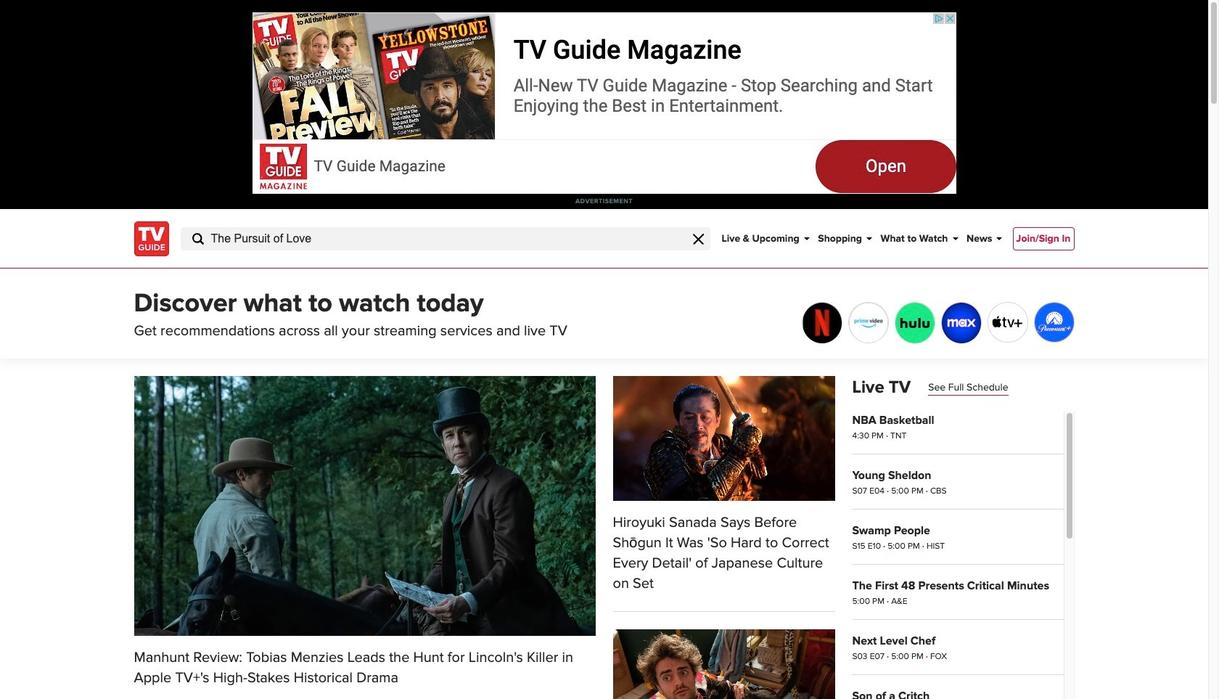Task type: describe. For each thing, give the bounding box(es) containing it.
hiroyuki sanada, shōgun image
[[613, 376, 835, 501]]

what to watch on appletv+ image
[[988, 303, 1028, 342]]

what to watch on paramount+ image
[[1035, 303, 1074, 342]]

luke rollason, extraordinary image
[[613, 630, 835, 699]]

brandon flynn and tobias menzies, manhunt image
[[134, 376, 596, 636]]

what to watch on netflix image
[[803, 303, 842, 343]]

Search TV Shows and Movies... text field
[[180, 227, 710, 250]]



Task type: locate. For each thing, give the bounding box(es) containing it.
what to watch on hbo max image
[[942, 303, 981, 343]]

menu item
[[1013, 227, 1075, 250]]

what to watch on hulu image
[[896, 303, 935, 343]]

what to watch on amazon prime image
[[849, 303, 888, 343]]

menu bar
[[722, 210, 1002, 268]]

advertisement element
[[252, 12, 957, 194]]

None field
[[180, 227, 710, 250]]



